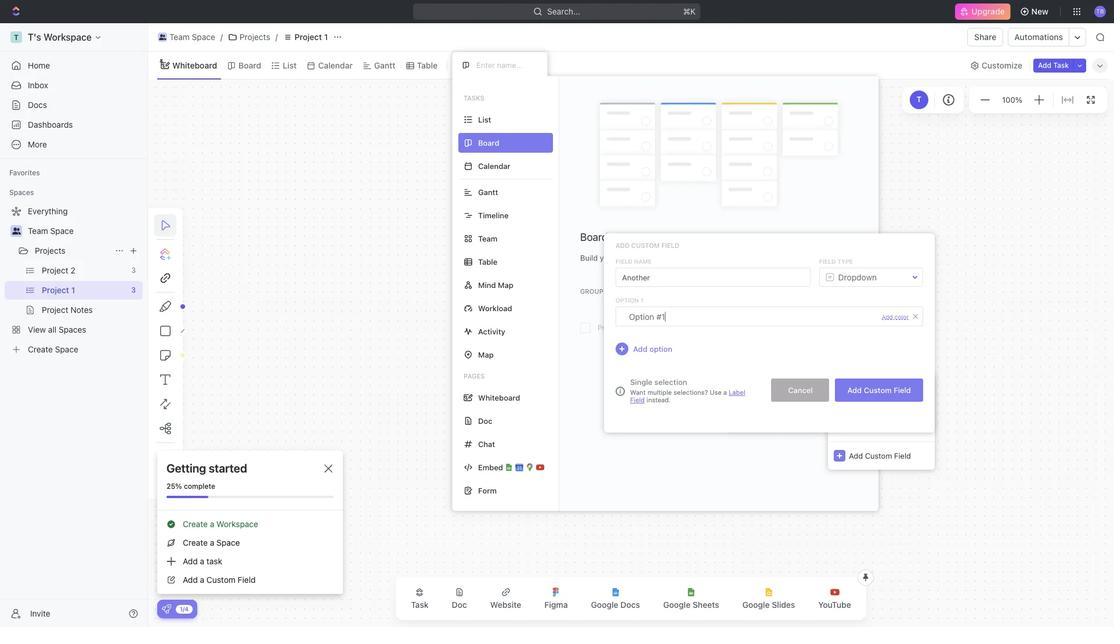 Task type: locate. For each thing, give the bounding box(es) containing it.
0 horizontal spatial date
[[738, 286, 753, 295]]

invite
[[30, 608, 50, 618]]

team space up whiteboard link
[[170, 32, 215, 42]]

1 create from the top
[[183, 519, 208, 529]]

1 horizontal spatial user group image
[[159, 34, 166, 40]]

field name
[[616, 258, 652, 265]]

selection
[[655, 377, 688, 387]]

view button
[[452, 52, 490, 79]]

calendar
[[318, 60, 353, 70], [478, 161, 511, 170]]

1 vertical spatial docs
[[621, 600, 640, 610]]

project 1 link
[[280, 30, 331, 44]]

1 vertical spatial 1
[[641, 297, 644, 304]]

docs
[[28, 100, 47, 110], [621, 600, 640, 610]]

calendar up timeline
[[478, 161, 511, 170]]

1 right option
[[641, 297, 644, 304]]

onboarding checklist button element
[[162, 604, 171, 614]]

user group image inside team space link
[[159, 34, 166, 40]]

0 horizontal spatial map
[[478, 350, 494, 359]]

2 / from the left
[[276, 32, 278, 42]]

1 google from the left
[[591, 600, 619, 610]]

0 vertical spatial create
[[183, 519, 208, 529]]

1 horizontal spatial task
[[1054, 61, 1070, 69]]

2 horizontal spatial google
[[743, 600, 770, 610]]

google
[[591, 600, 619, 610], [664, 600, 691, 610], [743, 600, 770, 610]]

1 horizontal spatial team space link
[[155, 30, 218, 44]]

1 vertical spatial doc
[[452, 600, 467, 610]]

gantt link
[[372, 57, 396, 73]]

want multiple selections? use a
[[631, 388, 729, 396]]

3 google from the left
[[743, 600, 770, 610]]

1 vertical spatial projects link
[[35, 242, 110, 260]]

0 horizontal spatial /
[[221, 32, 223, 42]]

custom inside add custom field dropdown button
[[866, 451, 893, 460]]

1 horizontal spatial date
[[767, 392, 784, 402]]

projects
[[240, 32, 270, 42], [35, 246, 65, 255]]

1 horizontal spatial docs
[[621, 600, 640, 610]]

gantt left the table link
[[374, 60, 396, 70]]

1 vertical spatial due
[[750, 392, 765, 402]]

figma button
[[536, 581, 578, 617]]

google right figma
[[591, 600, 619, 610]]

1 vertical spatial map
[[478, 350, 494, 359]]

map down activity
[[478, 350, 494, 359]]

due date up option name... text box
[[723, 286, 753, 295]]

create a workspace
[[183, 519, 258, 529]]

0 vertical spatial team space link
[[155, 30, 218, 44]]

table right gantt link at the left of page
[[417, 60, 438, 70]]

25%
[[167, 482, 182, 491]]

0 horizontal spatial board
[[239, 60, 261, 70]]

docs inside google docs button
[[621, 600, 640, 610]]

1 vertical spatial due date
[[750, 392, 784, 402]]

custom
[[632, 242, 660, 249], [864, 385, 892, 395], [866, 451, 893, 460], [207, 575, 236, 585]]

dashboards
[[28, 120, 73, 129]]

date inside button
[[767, 392, 784, 402]]

1
[[324, 32, 328, 42], [641, 297, 644, 304]]

google slides button
[[734, 581, 805, 617]]

1 horizontal spatial list
[[478, 115, 492, 124]]

list down view
[[478, 115, 492, 124]]

2 vertical spatial board
[[823, 324, 844, 333]]

0 horizontal spatial whiteboard
[[172, 60, 217, 70]]

0 vertical spatial gantt
[[374, 60, 396, 70]]

onboarding checklist button image
[[162, 604, 171, 614]]

1 horizontal spatial due
[[750, 392, 765, 402]]

1 vertical spatial task
[[411, 600, 429, 610]]

0 vertical spatial 1
[[324, 32, 328, 42]]

user group image
[[159, 34, 166, 40], [12, 228, 21, 235]]

table
[[417, 60, 438, 70], [478, 257, 498, 266]]

task button
[[402, 581, 438, 617]]

team space down spaces
[[28, 226, 74, 236]]

0 vertical spatial user group image
[[159, 34, 166, 40]]

board left list link
[[239, 60, 261, 70]]

1/4
[[180, 605, 189, 612]]

task
[[1054, 61, 1070, 69], [411, 600, 429, 610]]

0 horizontal spatial space
[[50, 226, 74, 236]]

due inside button
[[750, 392, 765, 402]]

date up option name... text box
[[738, 286, 753, 295]]

1 horizontal spatial team
[[170, 32, 190, 42]]

create up create a space
[[183, 519, 208, 529]]

date inside dropdown button
[[738, 286, 753, 295]]

due up option name... text box
[[723, 286, 736, 295]]

board up group
[[581, 231, 608, 243]]

doc
[[478, 416, 493, 425], [452, 600, 467, 610]]

view
[[467, 60, 486, 70]]

task inside button
[[411, 600, 429, 610]]

0 vertical spatial due date
[[723, 286, 753, 295]]

create
[[183, 519, 208, 529], [183, 538, 208, 548]]

tree containing team space
[[5, 202, 143, 359]]

whiteboard left board link
[[172, 60, 217, 70]]

add custom field
[[616, 242, 680, 249], [848, 385, 912, 395], [850, 451, 912, 460]]

task inside "button"
[[1054, 61, 1070, 69]]

group board by:
[[581, 287, 640, 295]]

add a task
[[183, 556, 222, 566]]

2 google from the left
[[664, 600, 691, 610]]

0 vertical spatial date
[[738, 286, 753, 295]]

1 vertical spatial team space
[[28, 226, 74, 236]]

board down the dropdown on the top right
[[823, 324, 844, 333]]

website button
[[481, 581, 531, 617]]

1 for project 1
[[324, 32, 328, 42]]

google for google slides
[[743, 600, 770, 610]]

0 horizontal spatial projects
[[35, 246, 65, 255]]

task left doc button
[[411, 600, 429, 610]]

google inside button
[[743, 600, 770, 610]]

table up mind
[[478, 257, 498, 266]]

1 vertical spatial whiteboard
[[478, 393, 520, 402]]

0 vertical spatial team space
[[170, 32, 215, 42]]

2 create from the top
[[183, 538, 208, 548]]

0 horizontal spatial docs
[[28, 100, 47, 110]]

add custom field inside button
[[848, 385, 912, 395]]

0 horizontal spatial calendar
[[318, 60, 353, 70]]

0 vertical spatial space
[[192, 32, 215, 42]]

1 vertical spatial table
[[478, 257, 498, 266]]

task
[[207, 556, 222, 566]]

0 horizontal spatial 1
[[324, 32, 328, 42]]

a up task
[[210, 538, 214, 548]]

1 horizontal spatial google
[[664, 600, 691, 610]]

0 horizontal spatial gantt
[[374, 60, 396, 70]]

team space inside sidebar navigation
[[28, 226, 74, 236]]

gantt up timeline
[[478, 187, 498, 197]]

1 horizontal spatial calendar
[[478, 161, 511, 170]]

Option name... text field
[[629, 307, 877, 326]]

1 vertical spatial list
[[478, 115, 492, 124]]

2 vertical spatial add custom field
[[850, 451, 912, 460]]

1 inside 'link'
[[324, 32, 328, 42]]

0 horizontal spatial doc
[[452, 600, 467, 610]]

a
[[724, 388, 728, 396], [210, 519, 214, 529], [210, 538, 214, 548], [200, 556, 204, 566], [200, 575, 204, 585]]

add custom field inside dropdown button
[[850, 451, 912, 460]]

0 vertical spatial docs
[[28, 100, 47, 110]]

use
[[710, 388, 722, 396]]

option
[[616, 297, 639, 304]]

0 vertical spatial list
[[283, 60, 297, 70]]

0 vertical spatial projects link
[[225, 30, 273, 44]]

date
[[738, 286, 753, 295], [767, 392, 784, 402]]

tree inside sidebar navigation
[[5, 202, 143, 359]]

0 horizontal spatial task
[[411, 600, 429, 610]]

0 horizontal spatial user group image
[[12, 228, 21, 235]]

1 vertical spatial team space link
[[28, 222, 141, 240]]

i
[[620, 387, 622, 395]]

whiteboard up chat
[[478, 393, 520, 402]]

date left cancel
[[767, 392, 784, 402]]

1 horizontal spatial /
[[276, 32, 278, 42]]

map right mind
[[498, 280, 514, 289]]

gantt inside gantt link
[[374, 60, 396, 70]]

0 horizontal spatial google
[[591, 600, 619, 610]]

new button
[[1016, 2, 1056, 21]]

field inside label field
[[631, 396, 645, 404]]

0 vertical spatial projects
[[240, 32, 270, 42]]

website
[[491, 600, 522, 610]]

automations button
[[1009, 28, 1070, 46]]

team space
[[170, 32, 215, 42], [28, 226, 74, 236]]

a for space
[[210, 538, 214, 548]]

1 vertical spatial add custom field
[[848, 385, 912, 395]]

1 horizontal spatial gantt
[[478, 187, 498, 197]]

2 vertical spatial space
[[217, 538, 240, 548]]

team down spaces
[[28, 226, 48, 236]]

1 right the project
[[324, 32, 328, 42]]

projects link
[[225, 30, 273, 44], [35, 242, 110, 260]]

0 vertical spatial table
[[417, 60, 438, 70]]

selections?
[[674, 388, 708, 396]]

due right label
[[750, 392, 765, 402]]

0 vertical spatial map
[[498, 280, 514, 289]]

list
[[283, 60, 297, 70], [478, 115, 492, 124]]

gantt
[[374, 60, 396, 70], [478, 187, 498, 197]]

calendar down project 1
[[318, 60, 353, 70]]

1 vertical spatial create
[[183, 538, 208, 548]]

team down timeline
[[478, 234, 498, 243]]

0 vertical spatial calendar
[[318, 60, 353, 70]]

0 vertical spatial task
[[1054, 61, 1070, 69]]

slides
[[772, 600, 796, 610]]

1 horizontal spatial doc
[[478, 416, 493, 425]]

a up create a space
[[210, 519, 214, 529]]

docs inside the 'docs' link
[[28, 100, 47, 110]]

25% complete
[[167, 482, 215, 491]]

0 horizontal spatial due
[[723, 286, 736, 295]]

docs link
[[5, 96, 143, 114]]

0 vertical spatial due
[[723, 286, 736, 295]]

0 vertical spatial whiteboard
[[172, 60, 217, 70]]

close image
[[325, 465, 333, 473]]

add option
[[634, 344, 673, 353]]

due date inside button
[[750, 392, 784, 402]]

automations
[[1015, 32, 1064, 42]]

team up whiteboard link
[[170, 32, 190, 42]]

Enter name... field
[[476, 60, 538, 70]]

create up add a task
[[183, 538, 208, 548]]

100% button
[[1001, 93, 1025, 107]]

space
[[192, 32, 215, 42], [50, 226, 74, 236], [217, 538, 240, 548]]

google left slides
[[743, 600, 770, 610]]

1 vertical spatial space
[[50, 226, 74, 236]]

mind
[[478, 280, 496, 289]]

field
[[662, 242, 680, 249], [616, 258, 633, 265], [820, 258, 836, 265], [894, 385, 912, 395], [631, 396, 645, 404], [895, 451, 912, 460], [238, 575, 256, 585]]

1 vertical spatial date
[[767, 392, 784, 402]]

tree
[[5, 202, 143, 359]]

1 horizontal spatial space
[[192, 32, 215, 42]]

0 horizontal spatial team
[[28, 226, 48, 236]]

google sheets button
[[654, 581, 729, 617]]

calendar inside the "calendar" link
[[318, 60, 353, 70]]

1 vertical spatial user group image
[[12, 228, 21, 235]]

a left task
[[200, 556, 204, 566]]

google left sheets on the right of the page
[[664, 600, 691, 610]]

list down project 1 'link' on the top of page
[[283, 60, 297, 70]]

0 horizontal spatial team space
[[28, 226, 74, 236]]

1 vertical spatial projects
[[35, 246, 65, 255]]

1 horizontal spatial projects link
[[225, 30, 273, 44]]

team
[[170, 32, 190, 42], [28, 226, 48, 236], [478, 234, 498, 243]]

google sheets
[[664, 600, 720, 610]]

due date right label
[[750, 392, 784, 402]]

by:
[[630, 287, 640, 295]]

1 horizontal spatial 1
[[641, 297, 644, 304]]

a down add a task
[[200, 575, 204, 585]]

doc right 'task' button
[[452, 600, 467, 610]]

label field
[[631, 388, 746, 404]]

getting started
[[167, 462, 247, 475]]

task down 'automations' button
[[1054, 61, 1070, 69]]

doc up chat
[[478, 416, 493, 425]]

doc inside button
[[452, 600, 467, 610]]

due date button
[[701, 282, 858, 300]]

1 vertical spatial board
[[581, 231, 608, 243]]



Task type: describe. For each thing, give the bounding box(es) containing it.
youtube button
[[810, 581, 861, 617]]

want
[[631, 388, 646, 396]]

field inside dropdown button
[[895, 451, 912, 460]]

add task button
[[1034, 58, 1074, 72]]

1 / from the left
[[221, 32, 223, 42]]

add custom field button
[[829, 441, 935, 470]]

Enter name... text field
[[616, 268, 811, 287]]

google docs button
[[582, 581, 650, 617]]

0 horizontal spatial table
[[417, 60, 438, 70]]

2 horizontal spatial space
[[217, 538, 240, 548]]

project 1
[[295, 32, 328, 42]]

multiple
[[648, 388, 672, 396]]

embed
[[478, 463, 503, 472]]

1 horizontal spatial projects
[[240, 32, 270, 42]]

dashboards link
[[5, 116, 143, 134]]

due inside dropdown button
[[723, 286, 736, 295]]

add custom field button
[[836, 379, 924, 402]]

user group image inside sidebar navigation
[[12, 228, 21, 235]]

space inside sidebar navigation
[[50, 226, 74, 236]]

0 vertical spatial board
[[239, 60, 261, 70]]

customize button
[[967, 57, 1027, 73]]

status button
[[731, 314, 829, 332]]

create for create a space
[[183, 538, 208, 548]]

view button
[[452, 57, 490, 73]]

field inside button
[[894, 385, 912, 395]]

sheets
[[693, 600, 720, 610]]

a for workspace
[[210, 519, 214, 529]]

google for google sheets
[[664, 600, 691, 610]]

100%
[[1003, 95, 1023, 104]]

Search... text field
[[851, 379, 930, 396]]

create a space
[[183, 538, 240, 548]]

t
[[917, 95, 922, 104]]

team inside sidebar navigation
[[28, 226, 48, 236]]

inbox link
[[5, 76, 143, 95]]

upgrade link
[[956, 3, 1011, 20]]

google slides
[[743, 600, 796, 610]]

2 horizontal spatial team
[[478, 234, 498, 243]]

0 vertical spatial add custom field
[[616, 242, 680, 249]]

field type
[[820, 258, 853, 265]]

label
[[729, 388, 746, 396]]

1 horizontal spatial table
[[478, 257, 498, 266]]

add a custom field
[[183, 575, 256, 585]]

instead.
[[645, 396, 671, 404]]

workload
[[478, 303, 513, 313]]

custom inside add custom field button
[[864, 385, 892, 395]]

share button
[[968, 28, 1004, 46]]

add board
[[807, 324, 844, 333]]

projects inside sidebar navigation
[[35, 246, 65, 255]]

upgrade
[[972, 6, 1005, 16]]

status
[[750, 318, 774, 327]]

youtube
[[819, 600, 852, 610]]

mind map
[[478, 280, 514, 289]]

name
[[634, 258, 652, 265]]

list link
[[281, 57, 297, 73]]

new
[[1032, 6, 1049, 16]]

favorites button
[[5, 166, 45, 180]]

1 vertical spatial calendar
[[478, 161, 511, 170]]

a for custom
[[200, 575, 204, 585]]

started
[[209, 462, 247, 475]]

spaces
[[9, 188, 34, 197]]

a for task
[[200, 556, 204, 566]]

search...
[[548, 6, 581, 16]]

1 horizontal spatial map
[[498, 280, 514, 289]]

inbox
[[28, 80, 48, 90]]

1 horizontal spatial team space
[[170, 32, 215, 42]]

home link
[[5, 56, 143, 75]]

table link
[[415, 57, 438, 73]]

activity
[[478, 327, 506, 336]]

board
[[606, 287, 628, 295]]

option 1
[[616, 297, 644, 304]]

add inside button
[[848, 385, 862, 395]]

due date inside dropdown button
[[723, 286, 753, 295]]

figma
[[545, 600, 568, 610]]

0 horizontal spatial list
[[283, 60, 297, 70]]

1 vertical spatial gantt
[[478, 187, 498, 197]]

dropdown button
[[820, 267, 923, 287]]

0 horizontal spatial team space link
[[28, 222, 141, 240]]

add color
[[882, 313, 909, 320]]

sidebar navigation
[[0, 23, 148, 627]]

timeline
[[478, 210, 509, 220]]

getting
[[167, 462, 206, 475]]

home
[[28, 60, 50, 70]]

workspace
[[217, 519, 258, 529]]

1 horizontal spatial board
[[581, 231, 608, 243]]

project
[[295, 32, 322, 42]]

due date button
[[731, 388, 829, 406]]

type
[[838, 258, 853, 265]]

single selection
[[631, 377, 688, 387]]

add color button
[[882, 313, 909, 320]]

cancel button
[[772, 379, 830, 402]]

share
[[975, 32, 997, 42]]

add inside "button"
[[1039, 61, 1052, 69]]

⌘k
[[684, 6, 697, 16]]

option
[[650, 344, 673, 353]]

group
[[581, 287, 604, 295]]

complete
[[184, 482, 215, 491]]

2 horizontal spatial board
[[823, 324, 844, 333]]

a right use
[[724, 388, 728, 396]]

customize
[[982, 60, 1023, 70]]

google for google docs
[[591, 600, 619, 610]]

calendar link
[[316, 57, 353, 73]]

add inside dropdown button
[[850, 451, 864, 460]]

chat
[[478, 439, 495, 449]]

0 horizontal spatial projects link
[[35, 242, 110, 260]]

1 horizontal spatial whiteboard
[[478, 393, 520, 402]]

favorites
[[9, 168, 40, 177]]

add task
[[1039, 61, 1070, 69]]

0 vertical spatial doc
[[478, 416, 493, 425]]

create for create a workspace
[[183, 519, 208, 529]]

form
[[478, 486, 497, 495]]

1 for option 1
[[641, 297, 644, 304]]

color
[[895, 313, 909, 320]]

cancel
[[789, 385, 813, 395]]



Task type: vqa. For each thing, say whether or not it's contained in the screenshot.
- for 18
no



